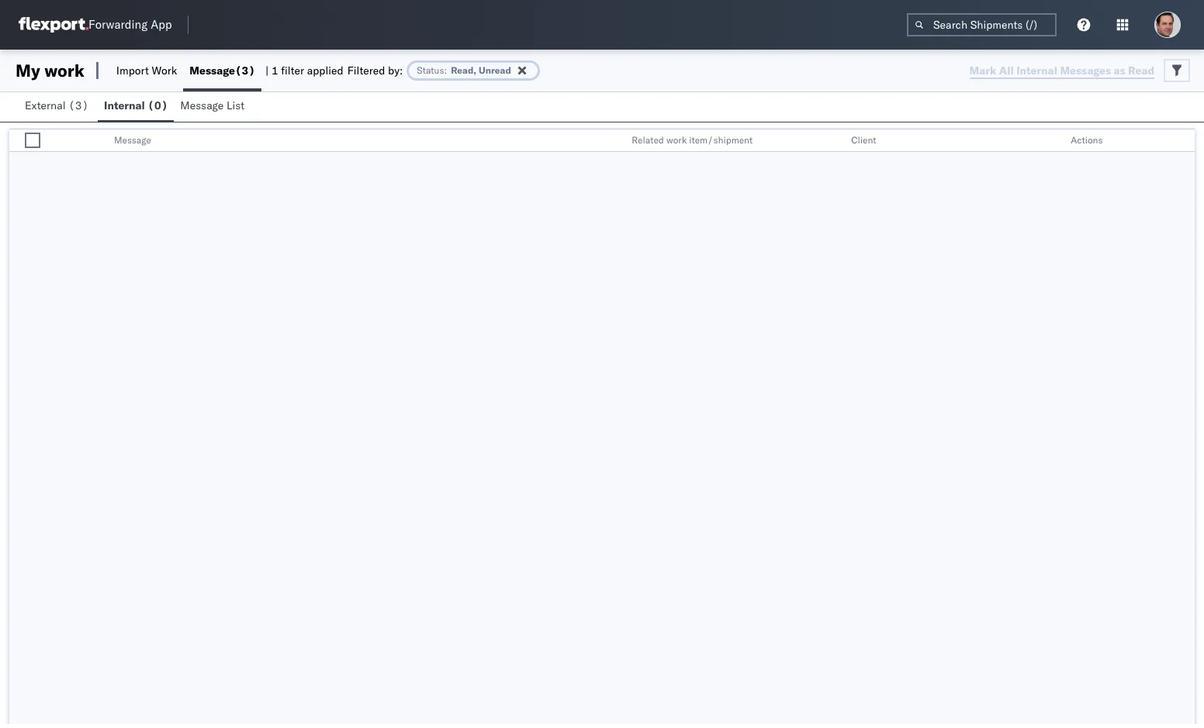 Task type: locate. For each thing, give the bounding box(es) containing it.
work
[[44, 60, 84, 81], [667, 134, 687, 146]]

(3) right external
[[68, 99, 89, 113]]

0 vertical spatial (3)
[[235, 64, 255, 78]]

work for related
[[667, 134, 687, 146]]

message inside button
[[180, 99, 224, 113]]

(3)
[[235, 64, 255, 78], [68, 99, 89, 113]]

my
[[16, 60, 40, 81]]

1 vertical spatial message
[[180, 99, 224, 113]]

Search Shipments (/) text field
[[907, 13, 1057, 36]]

(3) left |
[[235, 64, 255, 78]]

3 resize handle column header from the left
[[825, 130, 844, 153]]

(3) for message (3)
[[235, 64, 255, 78]]

resize handle column header for actions
[[1177, 130, 1195, 153]]

resize handle column header
[[57, 130, 75, 153], [606, 130, 624, 153], [825, 130, 844, 153], [1045, 130, 1063, 153], [1177, 130, 1195, 153]]

0 vertical spatial work
[[44, 60, 84, 81]]

2 resize handle column header from the left
[[606, 130, 624, 153]]

actions
[[1071, 134, 1103, 146]]

5 resize handle column header from the left
[[1177, 130, 1195, 153]]

resize handle column header for related work item/shipment
[[825, 130, 844, 153]]

import
[[116, 64, 149, 78]]

item/shipment
[[689, 134, 753, 146]]

0 horizontal spatial (3)
[[68, 99, 89, 113]]

1 vertical spatial work
[[667, 134, 687, 146]]

(3) inside button
[[68, 99, 89, 113]]

|
[[265, 64, 269, 78]]

0 vertical spatial message
[[190, 64, 235, 78]]

applied
[[307, 64, 344, 78]]

work right related
[[667, 134, 687, 146]]

message
[[190, 64, 235, 78], [180, 99, 224, 113], [114, 134, 151, 146]]

flexport. image
[[19, 17, 88, 33]]

related
[[632, 134, 664, 146]]

1 vertical spatial (3)
[[68, 99, 89, 113]]

work up external (3)
[[44, 60, 84, 81]]

| 1 filter applied filtered by:
[[265, 64, 403, 78]]

1 horizontal spatial work
[[667, 134, 687, 146]]

message list
[[180, 99, 245, 113]]

:
[[444, 64, 447, 76]]

message (3)
[[190, 64, 255, 78]]

external
[[25, 99, 66, 113]]

0 horizontal spatial work
[[44, 60, 84, 81]]

4 resize handle column header from the left
[[1045, 130, 1063, 153]]

1 horizontal spatial (3)
[[235, 64, 255, 78]]

forwarding app
[[88, 17, 172, 32]]

work
[[152, 64, 177, 78]]

app
[[151, 17, 172, 32]]

message down internal (0) button
[[114, 134, 151, 146]]

status
[[417, 64, 444, 76]]

by:
[[388, 64, 403, 78]]

None checkbox
[[25, 133, 40, 148]]

external (3) button
[[19, 92, 98, 122]]

message left list
[[180, 99, 224, 113]]

message up message list
[[190, 64, 235, 78]]

(3) for external (3)
[[68, 99, 89, 113]]



Task type: describe. For each thing, give the bounding box(es) containing it.
2 vertical spatial message
[[114, 134, 151, 146]]

import work
[[116, 64, 177, 78]]

import work button
[[110, 50, 183, 92]]

read,
[[451, 64, 477, 76]]

forwarding
[[88, 17, 148, 32]]

message for list
[[180, 99, 224, 113]]

work for my
[[44, 60, 84, 81]]

unread
[[479, 64, 511, 76]]

internal (0)
[[104, 99, 168, 113]]

resize handle column header for message
[[606, 130, 624, 153]]

forwarding app link
[[19, 17, 172, 33]]

filter
[[281, 64, 304, 78]]

client
[[852, 134, 877, 146]]

1
[[272, 64, 278, 78]]

filtered
[[347, 64, 385, 78]]

internal (0) button
[[98, 92, 174, 122]]

(0)
[[148, 99, 168, 113]]

external (3)
[[25, 99, 89, 113]]

message list button
[[174, 92, 254, 122]]

resize handle column header for client
[[1045, 130, 1063, 153]]

1 resize handle column header from the left
[[57, 130, 75, 153]]

my work
[[16, 60, 84, 81]]

internal
[[104, 99, 145, 113]]

status : read, unread
[[417, 64, 511, 76]]

related work item/shipment
[[632, 134, 753, 146]]

list
[[227, 99, 245, 113]]

message for (3)
[[190, 64, 235, 78]]



Task type: vqa. For each thing, say whether or not it's contained in the screenshot.
:
yes



